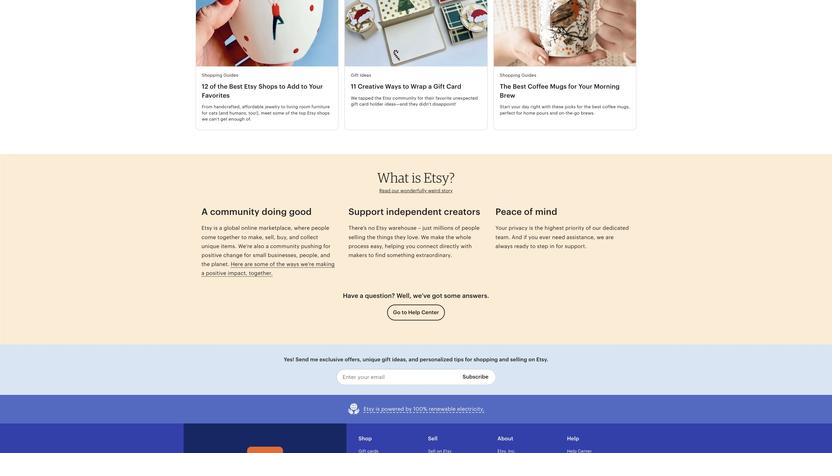 Task type: vqa. For each thing, say whether or not it's contained in the screenshot.
Help to the left
yes



Task type: locate. For each thing, give the bounding box(es) containing it.
add
[[287, 83, 300, 90]]

0 horizontal spatial gift
[[351, 102, 358, 107]]

1 horizontal spatial selling
[[510, 357, 527, 363]]

start
[[500, 104, 510, 109]]

positive inside etsy is a global online marketplace, where people come together to make, sell, buy, and collect unique items. we're also a community pushing for positive change for small businesses, people, and the planet.
[[202, 252, 222, 259]]

their
[[425, 96, 435, 101]]

helping
[[385, 243, 405, 249]]

your up team.
[[496, 225, 507, 231]]

support independent creators
[[349, 207, 481, 217]]

1 horizontal spatial some
[[273, 111, 284, 115]]

is for powered
[[376, 406, 380, 413]]

1 people from the left
[[311, 225, 329, 231]]

etsy inside we tapped the etsy community for their favorite unexpected gift card holder ideas—and they didn't disappoint!
[[383, 96, 392, 101]]

1 vertical spatial we
[[597, 234, 604, 240]]

items.
[[221, 243, 237, 249]]

for inside your privacy is the highest priority of our dedicated team. and if you ever need assistance,             we are always ready to step in for support.
[[556, 243, 564, 249]]

are right here
[[245, 261, 253, 268]]

0 horizontal spatial our
[[392, 188, 399, 193]]

1 horizontal spatial are
[[606, 234, 614, 240]]

to inside the there's no etsy warehouse – just millions of people selling the things they love. we make the             whole process easy, helping you connect directly with makers to find something extraordinary.
[[369, 252, 374, 259]]

your privacy is the highest priority of our dedicated team. and if you ever need assistance,             we are always ready to step in for support.
[[496, 225, 629, 249]]

etsy inside the there's no etsy warehouse – just millions of people selling the things they love. we make the             whole process easy, helping you connect directly with makers to find something extraordinary.
[[377, 225, 387, 231]]

humans,
[[230, 111, 247, 115]]

to left step
[[531, 243, 536, 249]]

your inside 12 of the best etsy shops to add to your favorites
[[309, 83, 323, 90]]

ways
[[287, 261, 299, 268]]

2 horizontal spatial some
[[444, 293, 461, 300]]

is inside etsy is powered by 100% renewable electricity. button
[[376, 406, 380, 413]]

always
[[496, 243, 513, 249]]

0 horizontal spatial with
[[461, 243, 472, 249]]

positive down planet.
[[206, 270, 226, 277]]

we left the can't
[[202, 117, 208, 122]]

some inside from handcrafted, affordable jewelry to living room furniture for cats (and humans, too!), meet some of the top etsy shops we can't get enough of.
[[273, 111, 284, 115]]

2 shopping from the left
[[500, 73, 521, 78]]

2 horizontal spatial your
[[579, 83, 593, 90]]

and
[[550, 111, 558, 115], [289, 234, 299, 240], [321, 252, 330, 259], [409, 357, 419, 363], [499, 357, 509, 363]]

of inside your privacy is the highest priority of our dedicated team. and if you ever need assistance,             we are always ready to step in for support.
[[586, 225, 591, 231]]

find
[[376, 252, 386, 259]]

0 vertical spatial we
[[351, 96, 357, 101]]

0 vertical spatial some
[[273, 111, 284, 115]]

is inside what is etsy? read our wonderfully weird story
[[412, 170, 421, 186]]

positive inside here are some of the ways we're making a positive impact, together.
[[206, 270, 226, 277]]

independent
[[386, 207, 442, 217]]

some down "jewelry"
[[273, 111, 284, 115]]

1 shopping from the left
[[202, 73, 222, 78]]

the inside start your day right with these picks for the best coffee mugs, perfect for home pours and on-the-go brews.
[[584, 104, 591, 109]]

of up the assistance,
[[586, 225, 591, 231]]

question?
[[365, 293, 395, 300]]

0 horizontal spatial shopping
[[202, 73, 222, 78]]

1 horizontal spatial our
[[593, 225, 602, 231]]

go
[[393, 309, 401, 316]]

1 horizontal spatial we
[[597, 234, 604, 240]]

go to help center link
[[387, 305, 445, 321]]

coffee
[[528, 83, 549, 90]]

there's no etsy warehouse – just millions of people selling the things they love. we make the             whole process easy, helping you connect directly with makers to find something extraordinary.
[[349, 225, 480, 259]]

a inside here are some of the ways we're making a positive impact, together.
[[202, 270, 205, 277]]

yes! send me exclusive offers, unique gift ideas, and personalized tips for shopping and selling on etsy.
[[284, 357, 549, 363]]

for down the we're
[[244, 252, 251, 259]]

impact,
[[228, 270, 248, 277]]

are inside here are some of the ways we're making a positive impact, together.
[[245, 261, 253, 268]]

is for etsy?
[[412, 170, 421, 186]]

buy,
[[277, 234, 288, 240]]

for
[[569, 83, 577, 90], [418, 96, 424, 101], [577, 104, 583, 109], [202, 111, 208, 115], [517, 111, 523, 115], [324, 243, 331, 249], [556, 243, 564, 249], [244, 252, 251, 259], [465, 357, 473, 363]]

2 vertical spatial some
[[444, 293, 461, 300]]

shopping guides up 12
[[202, 73, 238, 78]]

to up the we're
[[242, 234, 247, 240]]

for right the in
[[556, 243, 564, 249]]

coffee
[[603, 104, 616, 109]]

1 horizontal spatial we
[[421, 234, 429, 240]]

people up collect
[[311, 225, 329, 231]]

selling
[[349, 234, 366, 240], [510, 357, 527, 363]]

and up making
[[321, 252, 330, 259]]

0 horizontal spatial unique
[[202, 243, 219, 249]]

to inside etsy is a global online marketplace, where people come together to make, sell, buy, and collect unique items. we're also a community pushing for positive change for small businesses, people, and the planet.
[[242, 234, 247, 240]]

the-
[[566, 111, 574, 115]]

the up holder
[[375, 96, 382, 101]]

and inside start your day right with these picks for the best coffee mugs, perfect for home pours and on-the-go brews.
[[550, 111, 558, 115]]

to left 'find'
[[369, 252, 374, 259]]

the up favorites
[[218, 83, 228, 90]]

unique right offers,
[[363, 357, 381, 363]]

mugs
[[550, 83, 567, 90]]

selling left on
[[510, 357, 527, 363]]

some up together.
[[254, 261, 268, 268]]

favorite
[[436, 96, 452, 101]]

shopping up 12
[[202, 73, 222, 78]]

with down whole
[[461, 243, 472, 249]]

2 horizontal spatial community
[[393, 96, 417, 101]]

2 vertical spatial community
[[270, 243, 300, 249]]

for down your on the right top of the page
[[517, 111, 523, 115]]

the inside 12 of the best etsy shops to add to your favorites
[[218, 83, 228, 90]]

1 best from the left
[[229, 83, 243, 90]]

with up pours at the right of the page
[[542, 104, 551, 109]]

1 vertical spatial positive
[[206, 270, 226, 277]]

support.
[[565, 243, 587, 249]]

and right buy,
[[289, 234, 299, 240]]

we down just at the right of page
[[421, 234, 429, 240]]

makers
[[349, 252, 367, 259]]

assistance,
[[567, 234, 596, 240]]

and
[[512, 234, 522, 240]]

etsy is a global online marketplace, where people come together to make, sell, buy, and collect unique items. we're also a community pushing for positive change for small businesses, people, and the planet.
[[202, 225, 331, 268]]

of down 'living'
[[286, 111, 290, 115]]

people inside the there's no etsy warehouse – just millions of people selling the things they love. we make the             whole process easy, helping you connect directly with makers to find something extraordinary.
[[462, 225, 480, 231]]

1 horizontal spatial community
[[270, 243, 300, 249]]

people,
[[300, 252, 319, 259]]

11
[[351, 83, 356, 90]]

etsy up things
[[377, 225, 387, 231]]

2 guides from the left
[[522, 73, 537, 78]]

0 vertical spatial you
[[529, 234, 538, 240]]

for down from
[[202, 111, 208, 115]]

marketplace,
[[259, 225, 293, 231]]

for right pushing
[[324, 243, 331, 249]]

and right shopping
[[499, 357, 509, 363]]

for right mugs
[[569, 83, 577, 90]]

of right 12
[[210, 83, 216, 90]]

0 horizontal spatial help
[[408, 309, 420, 316]]

to inside your privacy is the highest priority of our dedicated team. and if you ever need assistance,             we are always ready to step in for support.
[[531, 243, 536, 249]]

is inside your privacy is the highest priority of our dedicated team. and if you ever need assistance,             we are always ready to step in for support.
[[529, 225, 534, 231]]

1 vertical spatial our
[[593, 225, 602, 231]]

for up didn't
[[418, 96, 424, 101]]

positive up planet.
[[202, 252, 222, 259]]

0 horizontal spatial they
[[395, 234, 406, 240]]

we down 11
[[351, 96, 357, 101]]

community inside etsy is a global online marketplace, where people come together to make, sell, buy, and collect unique items. we're also a community pushing for positive change for small businesses, people, and the planet.
[[270, 243, 300, 249]]

0 vertical spatial they
[[409, 102, 418, 107]]

you inside the there's no etsy warehouse – just millions of people selling the things they love. we make the             whole process easy, helping you connect directly with makers to find something extraordinary.
[[406, 243, 416, 249]]

the up brews.
[[584, 104, 591, 109]]

0 vertical spatial are
[[606, 234, 614, 240]]

1 horizontal spatial best
[[513, 83, 526, 90]]

2 best from the left
[[513, 83, 526, 90]]

0 horizontal spatial we
[[202, 117, 208, 122]]

1 horizontal spatial your
[[496, 225, 507, 231]]

best up favorites
[[229, 83, 243, 90]]

0 vertical spatial we
[[202, 117, 208, 122]]

the down no at left
[[367, 234, 376, 240]]

your up furniture
[[309, 83, 323, 90]]

they down warehouse
[[395, 234, 406, 240]]

they left didn't
[[409, 102, 418, 107]]

0 horizontal spatial gift
[[351, 73, 359, 78]]

your
[[512, 104, 521, 109]]

to right the go
[[402, 309, 407, 316]]

shopping up the at the top right of the page
[[500, 73, 521, 78]]

is right privacy
[[529, 225, 534, 231]]

is inside etsy is a global online marketplace, where people come together to make, sell, buy, and collect unique items. we're also a community pushing for positive change for small businesses, people, and the planet.
[[214, 225, 218, 231]]

of down 'businesses,'
[[270, 261, 275, 268]]

0 vertical spatial unique
[[202, 243, 219, 249]]

of.
[[246, 117, 251, 122]]

1 vertical spatial with
[[461, 243, 472, 249]]

best
[[229, 83, 243, 90], [513, 83, 526, 90]]

our inside your privacy is the highest priority of our dedicated team. and if you ever need assistance,             we are always ready to step in for support.
[[593, 225, 602, 231]]

1 horizontal spatial help
[[567, 436, 579, 442]]

for inside from handcrafted, affordable jewelry to living room furniture for cats (and humans, too!), meet some of the top etsy shops we can't get enough of.
[[202, 111, 208, 115]]

is up come
[[214, 225, 218, 231]]

gift
[[351, 73, 359, 78], [434, 83, 445, 90]]

brews.
[[581, 111, 595, 115]]

wonderfully
[[401, 188, 427, 193]]

1 horizontal spatial people
[[462, 225, 480, 231]]

here are some of the ways we're making a positive impact, together.
[[202, 261, 335, 277]]

is up read our wonderfully weird story link
[[412, 170, 421, 186]]

of inside 12 of the best etsy shops to add to your favorites
[[210, 83, 216, 90]]

0 horizontal spatial people
[[311, 225, 329, 231]]

our inside what is etsy? read our wonderfully weird story
[[392, 188, 399, 193]]

11 creative ways to wrap a gift card
[[351, 83, 462, 90]]

the
[[500, 83, 511, 90]]

etsy left shops
[[244, 83, 257, 90]]

0 vertical spatial with
[[542, 104, 551, 109]]

things
[[377, 234, 393, 240]]

and down these
[[550, 111, 558, 115]]

you
[[529, 234, 538, 240], [406, 243, 416, 249]]

etsy inside etsy is a global online marketplace, where people come together to make, sell, buy, and collect unique items. we're also a community pushing for positive change for small businesses, people, and the planet.
[[202, 225, 212, 231]]

1 vertical spatial some
[[254, 261, 268, 268]]

guides up favorites
[[224, 73, 238, 78]]

brew
[[500, 92, 516, 99]]

0 horizontal spatial are
[[245, 261, 253, 268]]

unique down come
[[202, 243, 219, 249]]

here
[[231, 261, 243, 268]]

1 vertical spatial we
[[421, 234, 429, 240]]

with inside the there's no etsy warehouse – just millions of people selling the things they love. we make the             whole process easy, helping you connect directly with makers to find something extraordinary.
[[461, 243, 472, 249]]

you right if
[[529, 234, 538, 240]]

you down love. in the bottom of the page
[[406, 243, 416, 249]]

0 horizontal spatial your
[[309, 83, 323, 90]]

for inside "the best coffee mugs for your morning brew"
[[569, 83, 577, 90]]

etsy down room
[[307, 111, 316, 115]]

shopping guides up the at the top right of the page
[[500, 73, 537, 78]]

can't
[[209, 117, 219, 122]]

1 guides from the left
[[224, 73, 238, 78]]

etsy up ideas—and
[[383, 96, 392, 101]]

we inside from handcrafted, affordable jewelry to living room furniture for cats (and humans, too!), meet some of the top etsy shops we can't get enough of.
[[202, 117, 208, 122]]

ideas—and
[[385, 102, 408, 107]]

for inside we tapped the etsy community for their favorite unexpected gift card holder ideas—and they didn't disappoint!
[[418, 96, 424, 101]]

etsy left powered
[[364, 406, 374, 413]]

1 vertical spatial community
[[210, 207, 260, 217]]

0 horizontal spatial some
[[254, 261, 268, 268]]

1 vertical spatial help
[[567, 436, 579, 442]]

the down 'businesses,'
[[277, 261, 285, 268]]

people inside etsy is a global online marketplace, where people come together to make, sell, buy, and collect unique items. we're also a community pushing for positive change for small businesses, people, and the planet.
[[311, 225, 329, 231]]

our up the assistance,
[[593, 225, 602, 231]]

people up whole
[[462, 225, 480, 231]]

etsy up come
[[202, 225, 212, 231]]

and right the ideas,
[[409, 357, 419, 363]]

0 vertical spatial community
[[393, 96, 417, 101]]

we down dedicated
[[597, 234, 604, 240]]

good
[[289, 207, 312, 217]]

2 people from the left
[[462, 225, 480, 231]]

subscribe button
[[458, 369, 496, 385]]

0 horizontal spatial selling
[[349, 234, 366, 240]]

1 horizontal spatial shopping
[[500, 73, 521, 78]]

1 vertical spatial you
[[406, 243, 416, 249]]

we tapped the etsy community for their favorite unexpected gift card holder ideas—and they didn't disappoint!
[[351, 96, 478, 107]]

best
[[592, 104, 602, 109]]

gift left 'card'
[[351, 102, 358, 107]]

guides up coffee
[[522, 73, 537, 78]]

0 horizontal spatial shopping guides
[[202, 73, 238, 78]]

0 horizontal spatial you
[[406, 243, 416, 249]]

1 shopping guides from the left
[[202, 73, 238, 78]]

best right the at the top right of the page
[[513, 83, 526, 90]]

the inside etsy is a global online marketplace, where people come together to make, sell, buy, and collect unique items. we're also a community pushing for positive change for small businesses, people, and the planet.
[[202, 261, 210, 268]]

our right read
[[392, 188, 399, 193]]

gift left the ideas,
[[382, 357, 391, 363]]

is left powered
[[376, 406, 380, 413]]

0 vertical spatial positive
[[202, 252, 222, 259]]

1 horizontal spatial guides
[[522, 73, 537, 78]]

pushing
[[301, 243, 322, 249]]

are down dedicated
[[606, 234, 614, 240]]

these
[[552, 104, 564, 109]]

of inside from handcrafted, affordable jewelry to living room furniture for cats (and humans, too!), meet some of the top etsy shops we can't get enough of.
[[286, 111, 290, 115]]

the up ever
[[535, 225, 543, 231]]

community
[[393, 96, 417, 101], [210, 207, 260, 217], [270, 243, 300, 249]]

0 horizontal spatial guides
[[224, 73, 238, 78]]

sell,
[[265, 234, 276, 240]]

what is etsy? read our wonderfully weird story
[[378, 170, 455, 193]]

disappoint!
[[433, 102, 457, 107]]

1 horizontal spatial shopping guides
[[500, 73, 537, 78]]

1 vertical spatial gift
[[382, 357, 391, 363]]

1 horizontal spatial gift
[[434, 83, 445, 90]]

some
[[273, 111, 284, 115], [254, 261, 268, 268], [444, 293, 461, 300]]

team.
[[496, 234, 511, 240]]

just
[[423, 225, 432, 231]]

some right got
[[444, 293, 461, 300]]

selling down there's
[[349, 234, 366, 240]]

to left 'living'
[[281, 104, 286, 109]]

1 vertical spatial are
[[245, 261, 253, 268]]

gift up favorite
[[434, 83, 445, 90]]

1 vertical spatial they
[[395, 234, 406, 240]]

our
[[392, 188, 399, 193], [593, 225, 602, 231]]

subscribe
[[463, 374, 489, 380]]

by
[[406, 406, 412, 413]]

your left morning
[[579, 83, 593, 90]]

the left planet.
[[202, 261, 210, 268]]

0 horizontal spatial we
[[351, 96, 357, 101]]

1 horizontal spatial you
[[529, 234, 538, 240]]

what
[[378, 170, 409, 186]]

card
[[447, 83, 462, 90]]

of up whole
[[455, 225, 460, 231]]

community up the global
[[210, 207, 260, 217]]

shopping guides for best
[[500, 73, 537, 78]]

of inside the there's no etsy warehouse – just millions of people selling the things they love. we make the             whole process easy, helping you connect directly with makers to find something extraordinary.
[[455, 225, 460, 231]]

etsy.
[[537, 357, 549, 363]]

community up 'businesses,'
[[270, 243, 300, 249]]

we inside the there's no etsy warehouse – just millions of people selling the things they love. we make the             whole process easy, helping you connect directly with makers to find something extraordinary.
[[421, 234, 429, 240]]

1 horizontal spatial unique
[[363, 357, 381, 363]]

1 horizontal spatial they
[[409, 102, 418, 107]]

with inside start your day right with these picks for the best coffee mugs, perfect for home pours and on-the-go brews.
[[542, 104, 551, 109]]

businesses,
[[268, 252, 298, 259]]

enough
[[229, 117, 245, 122]]

0 vertical spatial selling
[[349, 234, 366, 240]]

2 shopping guides from the left
[[500, 73, 537, 78]]

0 vertical spatial help
[[408, 309, 420, 316]]

0 vertical spatial gift
[[351, 102, 358, 107]]

etsy inside from handcrafted, affordable jewelry to living room furniture for cats (and humans, too!), meet some of the top etsy shops we can't get enough of.
[[307, 111, 316, 115]]

best inside "the best coffee mugs for your morning brew"
[[513, 83, 526, 90]]

go
[[574, 111, 580, 115]]

perfect
[[500, 111, 515, 115]]

0 vertical spatial gift
[[351, 73, 359, 78]]

creators
[[444, 207, 481, 217]]

1 vertical spatial unique
[[363, 357, 381, 363]]

0 vertical spatial our
[[392, 188, 399, 193]]

1 horizontal spatial with
[[542, 104, 551, 109]]

0 horizontal spatial best
[[229, 83, 243, 90]]

also
[[254, 243, 264, 249]]

gift left ideas
[[351, 73, 359, 78]]

community up ideas—and
[[393, 96, 417, 101]]

story
[[442, 188, 453, 193]]

the down 'living'
[[291, 111, 298, 115]]

room
[[299, 104, 311, 109]]

renewable
[[429, 406, 456, 413]]

the up directly
[[446, 234, 454, 240]]

to left "add"
[[279, 83, 286, 90]]



Task type: describe. For each thing, give the bounding box(es) containing it.
here are some of the ways we're making a positive impact, together. link
[[202, 261, 335, 277]]

small
[[253, 252, 267, 259]]

in
[[550, 243, 555, 249]]

a community doing good
[[202, 207, 312, 217]]

on
[[529, 357, 535, 363]]

100%
[[414, 406, 428, 413]]

we inside your privacy is the highest priority of our dedicated team. and if you ever need assistance,             we are always ready to step in for support.
[[597, 234, 604, 240]]

ever
[[540, 234, 551, 240]]

guides for coffee
[[522, 73, 537, 78]]

personalized
[[420, 357, 453, 363]]

tapped
[[359, 96, 374, 101]]

we've
[[413, 293, 431, 300]]

millions
[[434, 225, 454, 231]]

some inside here are some of the ways we're making a positive impact, together.
[[254, 261, 268, 268]]

start your day right with these picks for the best coffee mugs, perfect for home pours and on-the-go brews.
[[500, 104, 630, 115]]

home
[[524, 111, 536, 115]]

living
[[287, 104, 298, 109]]

are inside your privacy is the highest priority of our dedicated team. and if you ever need assistance,             we are always ready to step in for support.
[[606, 234, 614, 240]]

support
[[349, 207, 384, 217]]

etsy is powered by 100% renewable electricity. button
[[348, 403, 485, 416]]

we inside we tapped the etsy community for their favorite unexpected gift card holder ideas—and they didn't disappoint!
[[351, 96, 357, 101]]

to right "add"
[[301, 83, 308, 90]]

you inside your privacy is the highest priority of our dedicated team. and if you ever need assistance,             we are always ready to step in for support.
[[529, 234, 538, 240]]

for right tips
[[465, 357, 473, 363]]

shop
[[359, 436, 372, 442]]

1 vertical spatial gift
[[434, 83, 445, 90]]

they inside we tapped the etsy community for their favorite unexpected gift card holder ideas—and they didn't disappoint!
[[409, 102, 418, 107]]

shops
[[317, 111, 330, 115]]

got
[[432, 293, 443, 300]]

to right 'ways'
[[403, 83, 409, 90]]

together
[[218, 234, 240, 240]]

read our wonderfully weird story link
[[379, 188, 453, 193]]

handcrafted,
[[214, 104, 241, 109]]

weird
[[428, 188, 441, 193]]

go to help center
[[393, 309, 439, 316]]

holder
[[370, 102, 384, 107]]

morning
[[594, 83, 620, 90]]

your inside your privacy is the highest priority of our dedicated team. and if you ever need assistance,             we are always ready to step in for support.
[[496, 225, 507, 231]]

Enter your email field
[[337, 369, 458, 385]]

electricity.
[[457, 406, 485, 413]]

the inside from handcrafted, affordable jewelry to living room furniture for cats (and humans, too!), meet some of the top etsy shops we can't get enough of.
[[291, 111, 298, 115]]

of left the mind
[[524, 207, 533, 217]]

your inside "the best coffee mugs for your morning brew"
[[579, 83, 593, 90]]

if
[[524, 234, 527, 240]]

right
[[531, 104, 541, 109]]

have a question? well, we've got some answers.
[[343, 293, 489, 300]]

warehouse
[[389, 225, 417, 231]]

of inside here are some of the ways we're making a positive impact, together.
[[270, 261, 275, 268]]

12
[[202, 83, 208, 90]]

peace
[[496, 207, 522, 217]]

the inside your privacy is the highest priority of our dedicated team. and if you ever need assistance,             we are always ready to step in for support.
[[535, 225, 543, 231]]

extraordinary.
[[416, 252, 452, 259]]

love.
[[407, 234, 420, 240]]

something
[[387, 252, 415, 259]]

whole
[[456, 234, 472, 240]]

top
[[299, 111, 306, 115]]

gift ideas
[[351, 73, 371, 78]]

no
[[368, 225, 375, 231]]

selling inside the there's no etsy warehouse – just millions of people selling the things they love. we make the             whole process easy, helping you connect directly with makers to find something extraordinary.
[[349, 234, 366, 240]]

mugs,
[[617, 104, 630, 109]]

doing
[[262, 207, 287, 217]]

the inside we tapped the etsy community for their favorite unexpected gift card holder ideas—and they didn't disappoint!
[[375, 96, 382, 101]]

community inside we tapped the etsy community for their favorite unexpected gift card holder ideas—and they didn't disappoint!
[[393, 96, 417, 101]]

connect
[[417, 243, 438, 249]]

have
[[343, 293, 358, 300]]

pours
[[537, 111, 549, 115]]

they inside the there's no etsy warehouse – just millions of people selling the things they love. we make the             whole process easy, helping you connect directly with makers to find something extraordinary.
[[395, 234, 406, 240]]

unique inside etsy is a global online marketplace, where people come together to make, sell, buy, and collect unique items. we're also a community pushing for positive change for small businesses, people, and the planet.
[[202, 243, 219, 249]]

to inside from handcrafted, affordable jewelry to living room furniture for cats (and humans, too!), meet some of the top etsy shops we can't get enough of.
[[281, 104, 286, 109]]

(and
[[219, 111, 228, 115]]

shops
[[259, 83, 278, 90]]

is for a
[[214, 225, 218, 231]]

jewelry
[[265, 104, 280, 109]]

0 horizontal spatial community
[[210, 207, 260, 217]]

the best coffee mugs for your morning brew
[[500, 83, 620, 99]]

gift inside we tapped the etsy community for their favorite unexpected gift card holder ideas—and they didn't disappoint!
[[351, 102, 358, 107]]

well,
[[397, 293, 412, 300]]

etsy inside 12 of the best etsy shops to add to your favorites
[[244, 83, 257, 90]]

affordable
[[242, 104, 264, 109]]

for up go
[[577, 104, 583, 109]]

shopping guides for of
[[202, 73, 238, 78]]

1 horizontal spatial gift
[[382, 357, 391, 363]]

–
[[418, 225, 421, 231]]

etsy inside button
[[364, 406, 374, 413]]

didn't
[[419, 102, 432, 107]]

etsy?
[[424, 170, 455, 186]]

meet
[[261, 111, 272, 115]]

shopping
[[474, 357, 498, 363]]

guides for the
[[224, 73, 238, 78]]

change
[[223, 252, 243, 259]]

process
[[349, 243, 369, 249]]

too!),
[[249, 111, 260, 115]]

furniture
[[312, 104, 330, 109]]

we're
[[301, 261, 314, 268]]

easy,
[[371, 243, 384, 249]]

wrap
[[411, 83, 427, 90]]

center
[[422, 309, 439, 316]]

shopping for best
[[500, 73, 521, 78]]

creative
[[358, 83, 384, 90]]

planet.
[[211, 261, 229, 268]]

need
[[552, 234, 565, 240]]

peace of mind
[[496, 207, 558, 217]]

dedicated
[[603, 225, 629, 231]]

the inside here are some of the ways we're making a positive impact, together.
[[277, 261, 285, 268]]

come
[[202, 234, 216, 240]]

ways
[[385, 83, 401, 90]]

priority
[[566, 225, 585, 231]]

answers.
[[462, 293, 489, 300]]

best inside 12 of the best etsy shops to add to your favorites
[[229, 83, 243, 90]]

privacy
[[509, 225, 528, 231]]

shopping for of
[[202, 73, 222, 78]]

ideas,
[[392, 357, 408, 363]]

collect
[[301, 234, 318, 240]]

together.
[[249, 270, 273, 277]]

1 vertical spatial selling
[[510, 357, 527, 363]]

me
[[310, 357, 318, 363]]



